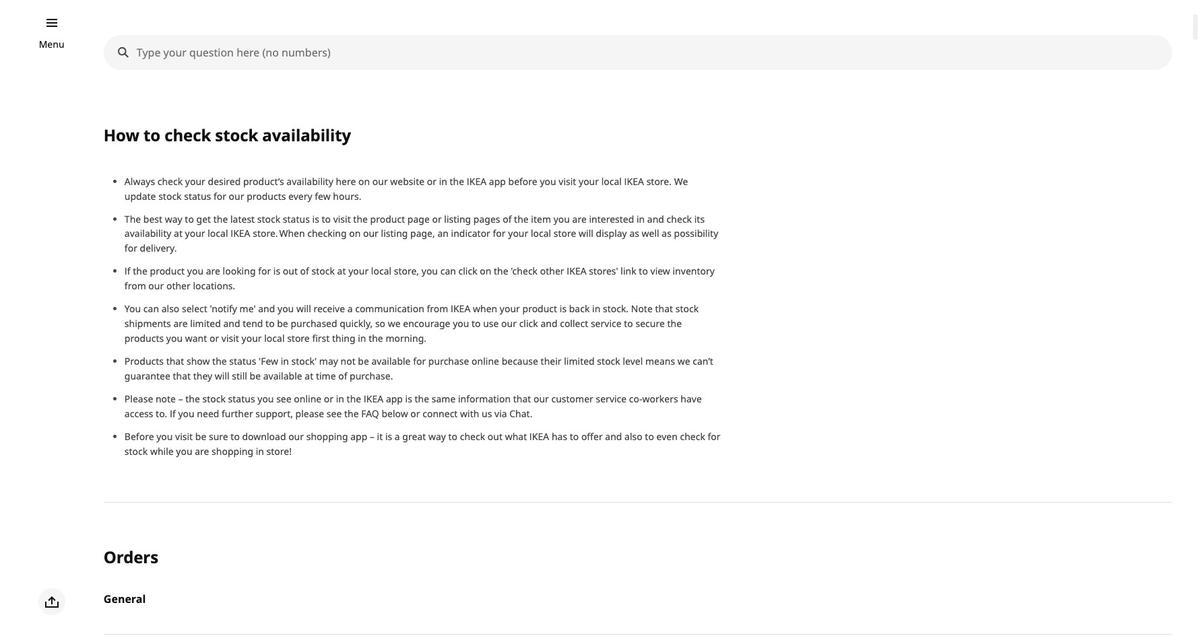 Task type: locate. For each thing, give the bounding box(es) containing it.
0 vertical spatial will
[[579, 227, 594, 240]]

1 horizontal spatial –
[[370, 431, 375, 444]]

have
[[681, 393, 702, 406]]

online up please
[[294, 393, 322, 406]]

products down product's
[[247, 190, 286, 203]]

app inside please note – the stock status you see online or in the ikea app is the same information that our customer service co-workers have access to. if you need further support, please see the faq below or connect with us via chat.
[[386, 393, 403, 406]]

our inside if the product you are looking for is out of stock at your local store, you can click on the 'check other ikea stores' link to view inventory from our other locations.
[[148, 280, 164, 293]]

you up while
[[156, 431, 173, 444]]

the right website on the left of page
[[450, 175, 464, 188]]

what
[[505, 431, 527, 444]]

limited inside products that show the status 'few in stock' may not be available for purchase online because their limited stock level means we can't guarantee that they will still be available at time of purchase.
[[564, 355, 595, 368]]

to right the has
[[570, 431, 579, 444]]

other right 'check
[[540, 265, 564, 278]]

stock inside always check your desired product's availability here on our website or in the ikea app before you visit your local ikea store. we update stock status for our products every few hours.
[[158, 190, 182, 203]]

at inside if the product you are looking for is out of stock at your local store, you can click on the 'check other ikea stores' link to view inventory from our other locations.
[[337, 265, 346, 278]]

availability inside always check your desired product's availability here on our website or in the ikea app before you visit your local ikea store. we update stock status for our products every few hours.
[[287, 175, 333, 188]]

1 horizontal spatial also
[[625, 431, 643, 444]]

so
[[375, 318, 386, 330]]

stock inside before you visit be sure to download our shopping app – it is a great way to check out what ikea has to offer and also to even check for stock while you are shopping in store!
[[125, 446, 148, 458]]

shopping down sure
[[212, 446, 253, 458]]

workers
[[643, 393, 678, 406]]

1 horizontal spatial a
[[395, 431, 400, 444]]

0 horizontal spatial also
[[162, 303, 179, 316]]

see right please
[[327, 408, 342, 421]]

1 vertical spatial click
[[519, 318, 538, 330]]

1 horizontal spatial online
[[472, 355, 499, 368]]

purchased
[[291, 318, 337, 330]]

your left store,
[[348, 265, 369, 278]]

0 vertical spatial see
[[276, 393, 292, 406]]

level
[[623, 355, 643, 368]]

1 vertical spatial app
[[386, 393, 403, 406]]

1 vertical spatial store
[[287, 332, 310, 345]]

0 vertical spatial limited
[[190, 318, 221, 330]]

2 horizontal spatial will
[[579, 227, 594, 240]]

stock up desired
[[215, 124, 258, 146]]

on inside the best way to get the latest stock status is to visit the product page or listing pages of the item you are interested in and check its availability at your local ikea store. when checking on our listing page, an indicator for your local store will display as well as possibility for delivery.
[[349, 227, 361, 240]]

1 vertical spatial shopping
[[212, 446, 253, 458]]

– right note
[[178, 393, 183, 406]]

out
[[283, 265, 298, 278], [488, 431, 503, 444]]

best
[[143, 213, 162, 225]]

local inside you can also select 'notify me' and you will receive a communication from ikea when your product is back in stock. note that stock shipments are limited and tend to be purchased quickly, so we encourage you to use our click and collect service to secure the products you want or visit your local store first thing in the morning.
[[264, 332, 285, 345]]

you inside always check your desired product's availability here on our website or in the ikea app before you visit your local ikea store. we update stock status for our products every few hours.
[[540, 175, 556, 188]]

want
[[185, 332, 207, 345]]

chat.
[[510, 408, 533, 421]]

for inside if the product you are looking for is out of stock at your local store, you can click on the 'check other ikea stores' link to view inventory from our other locations.
[[258, 265, 271, 278]]

click inside if the product you are looking for is out of stock at your local store, you can click on the 'check other ikea stores' link to view inventory from our other locations.
[[459, 265, 478, 278]]

status
[[184, 190, 211, 203], [283, 213, 310, 225], [229, 355, 256, 368], [228, 393, 255, 406]]

status inside please note – the stock status you see online or in the ikea app is the same information that our customer service co-workers have access to. if you need further support, please see the faq below or connect with us via chat.
[[228, 393, 255, 406]]

limited right their
[[564, 355, 595, 368]]

can't
[[693, 355, 714, 368]]

local
[[602, 175, 622, 188], [208, 227, 228, 240], [531, 227, 551, 240], [371, 265, 392, 278], [264, 332, 285, 345]]

1 horizontal spatial way
[[429, 431, 446, 444]]

1 horizontal spatial click
[[519, 318, 538, 330]]

listing left page, in the top left of the page
[[381, 227, 408, 240]]

ikea inside please note – the stock status you see online or in the ikea app is the same information that our customer service co-workers have access to. if you need further support, please see the faq below or connect with us via chat.
[[364, 393, 384, 406]]

a up quickly,
[[347, 303, 353, 316]]

we
[[674, 175, 688, 188]]

stock down checking
[[312, 265, 335, 278]]

ikea down latest
[[231, 227, 250, 240]]

an
[[438, 227, 449, 240]]

your up 'check
[[508, 227, 529, 240]]

purchase.
[[350, 370, 393, 383]]

click inside you can also select 'notify me' and you will receive a communication from ikea when your product is back in stock. note that stock shipments are limited and tend to be purchased quickly, so we encourage you to use our click and collect service to secure the products you want or visit your local store first thing in the morning.
[[519, 318, 538, 330]]

0 horizontal spatial limited
[[190, 318, 221, 330]]

store down the purchased
[[287, 332, 310, 345]]

out down "store. when"
[[283, 265, 298, 278]]

visit up checking
[[333, 213, 351, 225]]

status inside the best way to get the latest stock status is to visit the product page or listing pages of the item you are interested in and check its availability at your local ikea store. when checking on our listing page, an indicator for your local store will display as well as possibility for delivery.
[[283, 213, 310, 225]]

ikea inside you can also select 'notify me' and you will receive a communication from ikea when your product is back in stock. note that stock shipments are limited and tend to be purchased quickly, so we encourage you to use our click and collect service to secure the products you want or visit your local store first thing in the morning.
[[451, 303, 471, 316]]

heading
[[104, 635, 1173, 643]]

be left sure
[[195, 431, 206, 444]]

store inside you can also select 'notify me' and you will receive a communication from ikea when your product is back in stock. note that stock shipments are limited and tend to be purchased quickly, so we encourage you to use our click and collect service to secure the products you want or visit your local store first thing in the morning.
[[287, 332, 310, 345]]

see
[[276, 393, 292, 406], [327, 408, 342, 421]]

– inside please note – the stock status you see online or in the ikea app is the same information that our customer service co-workers have access to. if you need further support, please see the faq below or connect with us via chat.
[[178, 393, 183, 406]]

be inside you can also select 'notify me' and you will receive a communication from ikea when your product is back in stock. note that stock shipments are limited and tend to be purchased quickly, so we encourage you to use our click and collect service to secure the products you want or visit your local store first thing in the morning.
[[277, 318, 288, 330]]

be right not
[[358, 355, 369, 368]]

from inside you can also select 'notify me' and you will receive a communication from ikea when your product is back in stock. note that stock shipments are limited and tend to be purchased quickly, so we encourage you to use our click and collect service to secure the products you want or visit your local store first thing in the morning.
[[427, 303, 448, 316]]

1 vertical spatial of
[[300, 265, 309, 278]]

if up "you"
[[125, 265, 130, 278]]

0 vertical spatial from
[[125, 280, 146, 293]]

will inside you can also select 'notify me' and you will receive a communication from ikea when your product is back in stock. note that stock shipments are limited and tend to be purchased quickly, so we encourage you to use our click and collect service to secure the products you want or visit your local store first thing in the morning.
[[296, 303, 311, 316]]

need
[[197, 408, 219, 421]]

check down with
[[460, 431, 485, 444]]

2 horizontal spatial product
[[523, 303, 557, 316]]

2 as from the left
[[662, 227, 672, 240]]

inventory
[[673, 265, 715, 278]]

0 vertical spatial on
[[359, 175, 370, 188]]

2 horizontal spatial app
[[489, 175, 506, 188]]

ikea inside the best way to get the latest stock status is to visit the product page or listing pages of the item you are interested in and check its availability at your local ikea store. when checking on our listing page, an indicator for your local store will display as well as possibility for delivery.
[[231, 227, 250, 240]]

our
[[373, 175, 388, 188], [229, 190, 244, 203], [363, 227, 379, 240], [148, 280, 164, 293], [501, 318, 517, 330], [534, 393, 549, 406], [289, 431, 304, 444]]

website
[[390, 175, 425, 188]]

and left the collect
[[541, 318, 558, 330]]

is inside the best way to get the latest stock status is to visit the product page or listing pages of the item you are interested in and check its availability at your local ikea store. when checking on our listing page, an indicator for your local store will display as well as possibility for delivery.
[[312, 213, 319, 225]]

listing
[[444, 213, 471, 225], [381, 227, 408, 240]]

1 vertical spatial products
[[125, 332, 164, 345]]

of down not
[[338, 370, 347, 383]]

ikea left when
[[451, 303, 471, 316]]

our left customer
[[534, 393, 549, 406]]

are down select
[[173, 318, 188, 330]]

are down sure
[[195, 446, 209, 458]]

or down time
[[324, 393, 334, 406]]

item
[[531, 213, 551, 225]]

2 vertical spatial at
[[305, 370, 314, 383]]

1 horizontal spatial from
[[427, 303, 448, 316]]

0 horizontal spatial product
[[150, 265, 185, 278]]

receive
[[314, 303, 345, 316]]

we inside you can also select 'notify me' and you will receive a communication from ikea when your product is back in stock. note that stock shipments are limited and tend to be purchased quickly, so we encourage you to use our click and collect service to secure the products you want or visit your local store first thing in the morning.
[[388, 318, 401, 330]]

ikea up faq
[[364, 393, 384, 406]]

will inside products that show the status 'few in stock' may not be available for purchase online because their limited stock level means we can't guarantee that they will still be available at time of purchase.
[[215, 370, 230, 383]]

1 vertical spatial listing
[[381, 227, 408, 240]]

2 vertical spatial app
[[351, 431, 367, 444]]

to inside if the product you are looking for is out of stock at your local store, you can click on the 'check other ikea stores' link to view inventory from our other locations.
[[639, 265, 648, 278]]

orders
[[104, 547, 158, 569]]

secure
[[636, 318, 665, 330]]

how to check stock availability
[[104, 124, 351, 146]]

note
[[631, 303, 653, 316]]

of right pages
[[503, 213, 512, 225]]

0 vertical spatial also
[[162, 303, 179, 316]]

will
[[579, 227, 594, 240], [296, 303, 311, 316], [215, 370, 230, 383]]

0 horizontal spatial store
[[287, 332, 310, 345]]

check left its
[[667, 213, 692, 225]]

0 vertical spatial other
[[540, 265, 564, 278]]

1 vertical spatial limited
[[564, 355, 595, 368]]

1 horizontal spatial store
[[554, 227, 576, 240]]

the inside always check your desired product's availability here on our website or in the ikea app before you visit your local ikea store. we update stock status for our products every few hours.
[[450, 175, 464, 188]]

1 horizontal spatial if
[[170, 408, 176, 421]]

status inside always check your desired product's availability here on our website or in the ikea app before you visit your local ikea store. we update stock status for our products every few hours.
[[184, 190, 211, 203]]

is left back
[[560, 303, 567, 316]]

at inside the best way to get the latest stock status is to visit the product page or listing pages of the item you are interested in and check its availability at your local ikea store. when checking on our listing page, an indicator for your local store will display as well as possibility for delivery.
[[174, 227, 183, 240]]

in up the well on the right of page
[[637, 213, 645, 225]]

0 vertical spatial at
[[174, 227, 183, 240]]

as left the well on the right of page
[[630, 227, 639, 240]]

from up "you"
[[125, 280, 146, 293]]

before
[[508, 175, 538, 188]]

visit down 'notify
[[222, 332, 239, 345]]

store
[[554, 227, 576, 240], [287, 332, 310, 345]]

stock inside the best way to get the latest stock status is to visit the product page or listing pages of the item you are interested in and check its availability at your local ikea store. when checking on our listing page, an indicator for your local store will display as well as possibility for delivery.
[[257, 213, 280, 225]]

still
[[232, 370, 247, 383]]

listing up "indicator"
[[444, 213, 471, 225]]

on right checking
[[349, 227, 361, 240]]

0 horizontal spatial see
[[276, 393, 292, 406]]

2 vertical spatial will
[[215, 370, 230, 383]]

online
[[472, 355, 499, 368], [294, 393, 322, 406]]

local left store,
[[371, 265, 392, 278]]

be
[[277, 318, 288, 330], [358, 355, 369, 368], [250, 370, 261, 383], [195, 431, 206, 444]]

will left still
[[215, 370, 230, 383]]

will inside the best way to get the latest stock status is to visit the product page or listing pages of the item you are interested in and check its availability at your local ikea store. when checking on our listing page, an indicator for your local store will display as well as possibility for delivery.
[[579, 227, 594, 240]]

a left great
[[395, 431, 400, 444]]

1 horizontal spatial available
[[372, 355, 411, 368]]

available
[[372, 355, 411, 368], [263, 370, 302, 383]]

you left the use on the left of page
[[453, 318, 469, 330]]

products that show the status 'few in stock' may not be available for purchase online because their limited stock level means we can't guarantee that they will still be available at time of purchase.
[[125, 355, 714, 383]]

your down tend
[[242, 332, 262, 345]]

will left "display"
[[579, 227, 594, 240]]

0 horizontal spatial products
[[125, 332, 164, 345]]

on inside always check your desired product's availability here on our website or in the ikea app before you visit your local ikea store. we update stock status for our products every few hours.
[[359, 175, 370, 188]]

check right even
[[680, 431, 705, 444]]

1 vertical spatial we
[[678, 355, 690, 368]]

status up get
[[184, 190, 211, 203]]

local inside if the product you are looking for is out of stock at your local store, you can click on the 'check other ikea stores' link to view inventory from our other locations.
[[371, 265, 392, 278]]

it
[[377, 431, 383, 444]]

stock
[[215, 124, 258, 146], [158, 190, 182, 203], [257, 213, 280, 225], [312, 265, 335, 278], [676, 303, 699, 316], [597, 355, 620, 368], [202, 393, 226, 406], [125, 446, 148, 458]]

our up store!
[[289, 431, 304, 444]]

product inside the best way to get the latest stock status is to visit the product page or listing pages of the item you are interested in and check its availability at your local ikea store. when checking on our listing page, an indicator for your local store will display as well as possibility for delivery.
[[370, 213, 405, 225]]

for down morning.
[[413, 355, 426, 368]]

for inside products that show the status 'few in stock' may not be available for purchase online because their limited stock level means we can't guarantee that they will still be available at time of purchase.
[[413, 355, 426, 368]]

1 vertical spatial at
[[337, 265, 346, 278]]

store inside the best way to get the latest stock status is to visit the product page or listing pages of the item you are interested in and check its availability at your local ikea store. when checking on our listing page, an indicator for your local store will display as well as possibility for delivery.
[[554, 227, 576, 240]]

of
[[503, 213, 512, 225], [300, 265, 309, 278], [338, 370, 347, 383]]

is inside you can also select 'notify me' and you will receive a communication from ikea when your product is back in stock. note that stock shipments are limited and tend to be purchased quickly, so we encourage you to use our click and collect service to secure the products you want or visit your local store first thing in the morning.
[[560, 303, 567, 316]]

1 horizontal spatial listing
[[444, 213, 471, 225]]

from
[[125, 280, 146, 293], [427, 303, 448, 316]]

0 vertical spatial can
[[440, 265, 456, 278]]

at inside products that show the status 'few in stock' may not be available for purchase online because their limited stock level means we can't guarantee that they will still be available at time of purchase.
[[305, 370, 314, 383]]

0 vertical spatial online
[[472, 355, 499, 368]]

products down shipments
[[125, 332, 164, 345]]

0 horizontal spatial of
[[300, 265, 309, 278]]

1 vertical spatial availability
[[287, 175, 333, 188]]

1 vertical spatial will
[[296, 303, 311, 316]]

0 vertical spatial click
[[459, 265, 478, 278]]

our inside the best way to get the latest stock status is to visit the product page or listing pages of the item you are interested in and check its availability at your local ikea store. when checking on our listing page, an indicator for your local store will display as well as possibility for delivery.
[[363, 227, 379, 240]]

2 horizontal spatial of
[[503, 213, 512, 225]]

service
[[591, 318, 622, 330], [596, 393, 627, 406]]

you left want
[[166, 332, 183, 345]]

0 vertical spatial out
[[283, 265, 298, 278]]

0 horizontal spatial at
[[174, 227, 183, 240]]

stock up "store. when"
[[257, 213, 280, 225]]

local up interested
[[602, 175, 622, 188]]

1 vertical spatial service
[[596, 393, 627, 406]]

that inside please note – the stock status you see online or in the ikea app is the same information that our customer service co-workers have access to. if you need further support, please see the faq below or connect with us via chat.
[[513, 393, 531, 406]]

stores'
[[589, 265, 618, 278]]

1 vertical spatial product
[[150, 265, 185, 278]]

1 vertical spatial other
[[166, 280, 191, 293]]

are inside the best way to get the latest stock status is to visit the product page or listing pages of the item you are interested in and check its availability at your local ikea store. when checking on our listing page, an indicator for your local store will display as well as possibility for delivery.
[[572, 213, 587, 225]]

our down delivery.
[[148, 280, 164, 293]]

is right looking
[[273, 265, 280, 278]]

that up secure
[[655, 303, 673, 316]]

1 vertical spatial can
[[143, 303, 159, 316]]

can down an
[[440, 265, 456, 278]]

status up still
[[229, 355, 256, 368]]

in inside please note – the stock status you see online or in the ikea app is the same information that our customer service co-workers have access to. if you need further support, please see the faq below or connect with us via chat.
[[336, 393, 344, 406]]

0 vertical spatial of
[[503, 213, 512, 225]]

information
[[458, 393, 511, 406]]

1 horizontal spatial app
[[386, 393, 403, 406]]

or up an
[[432, 213, 442, 225]]

in down not
[[336, 393, 344, 406]]

0 horizontal spatial click
[[459, 265, 478, 278]]

are inside before you visit be sure to download our shopping app – it is a great way to check out what ikea has to offer and also to even check for stock while you are shopping in store!
[[195, 446, 209, 458]]

0 horizontal spatial way
[[165, 213, 182, 225]]

1 vertical spatial –
[[370, 431, 375, 444]]

display
[[596, 227, 627, 240]]

in inside the best way to get the latest stock status is to visit the product page or listing pages of the item you are interested in and check its availability at your local ikea store. when checking on our listing page, an indicator for your local store will display as well as possibility for delivery.
[[637, 213, 645, 225]]

0 horizontal spatial a
[[347, 303, 353, 316]]

collect
[[560, 318, 588, 330]]

1 vertical spatial if
[[170, 408, 176, 421]]

–
[[178, 393, 183, 406], [370, 431, 375, 444]]

1 horizontal spatial product
[[370, 213, 405, 225]]

offer
[[581, 431, 603, 444]]

also
[[162, 303, 179, 316], [625, 431, 643, 444]]

ikea inside if the product you are looking for is out of stock at your local store, you can click on the 'check other ikea stores' link to view inventory from our other locations.
[[567, 265, 587, 278]]

your up interested
[[579, 175, 599, 188]]

stock left level
[[597, 355, 620, 368]]

if right to.
[[170, 408, 176, 421]]

always
[[125, 175, 155, 188]]

check right always
[[158, 175, 183, 188]]

if inside please note – the stock status you see online or in the ikea app is the same information that our customer service co-workers have access to. if you need further support, please see the faq below or connect with us via chat.
[[170, 408, 176, 421]]

visit right the before
[[559, 175, 576, 188]]

are inside if the product you are looking for is out of stock at your local store, you can click on the 'check other ikea stores' link to view inventory from our other locations.
[[206, 265, 220, 278]]

menu
[[39, 38, 64, 51]]

– inside before you visit be sure to download our shopping app – it is a great way to check out what ikea has to offer and also to even check for stock while you are shopping in store!
[[370, 431, 375, 444]]

0 horizontal spatial as
[[630, 227, 639, 240]]

0 horizontal spatial if
[[125, 265, 130, 278]]

2 vertical spatial of
[[338, 370, 347, 383]]

– left it
[[370, 431, 375, 444]]

0 horizontal spatial –
[[178, 393, 183, 406]]

products inside you can also select 'notify me' and you will receive a communication from ikea when your product is back in stock. note that stock shipments are limited and tend to be purchased quickly, so we encourage you to use our click and collect service to secure the products you want or visit your local store first thing in the morning.
[[125, 332, 164, 345]]

be inside before you visit be sure to download our shopping app – it is a great way to check out what ikea has to offer and also to even check for stock while you are shopping in store!
[[195, 431, 206, 444]]

0 horizontal spatial online
[[294, 393, 322, 406]]

stock up best
[[158, 190, 182, 203]]

the inside products that show the status 'few in stock' may not be available for purchase online because their limited stock level means we can't guarantee that they will still be available at time of purchase.
[[212, 355, 227, 368]]

is right it
[[385, 431, 392, 444]]

you up the purchased
[[278, 303, 294, 316]]

on up when
[[480, 265, 492, 278]]

and up the well on the right of page
[[647, 213, 664, 225]]

we
[[388, 318, 401, 330], [678, 355, 690, 368]]

stock'
[[292, 355, 317, 368]]

0 vertical spatial way
[[165, 213, 182, 225]]

way inside before you visit be sure to download our shopping app – it is a great way to check out what ikea has to offer and also to even check for stock while you are shopping in store!
[[429, 431, 446, 444]]

and down 'notify
[[223, 318, 240, 330]]

0 vertical spatial products
[[247, 190, 286, 203]]

1 vertical spatial online
[[294, 393, 322, 406]]

2 vertical spatial availability
[[125, 227, 171, 240]]

the best way to get the latest stock status is to visit the product page or listing pages of the item you are interested in and check its availability at your local ikea store. when checking on our listing page, an indicator for your local store will display as well as possibility for delivery.
[[125, 213, 719, 255]]

can
[[440, 265, 456, 278], [143, 303, 159, 316]]

0 horizontal spatial out
[[283, 265, 298, 278]]

way right great
[[429, 431, 446, 444]]

0 vertical spatial if
[[125, 265, 130, 278]]

online inside products that show the status 'few in stock' may not be available for purchase online because their limited stock level means we can't guarantee that they will still be available at time of purchase.
[[472, 355, 499, 368]]

stock down inventory
[[676, 303, 699, 316]]

that up the chat.
[[513, 393, 531, 406]]

1 horizontal spatial shopping
[[306, 431, 348, 444]]

0 horizontal spatial will
[[215, 370, 230, 383]]

1 horizontal spatial other
[[540, 265, 564, 278]]

in right website on the left of page
[[439, 175, 447, 188]]

0 horizontal spatial can
[[143, 303, 159, 316]]

are up locations.
[[206, 265, 220, 278]]

store. when
[[253, 227, 305, 240]]

below
[[382, 408, 408, 421]]

1 vertical spatial available
[[263, 370, 302, 383]]

our inside please note – the stock status you see online or in the ikea app is the same information that our customer service co-workers have access to. if you need further support, please see the faq below or connect with us via chat.
[[534, 393, 549, 406]]

1 vertical spatial on
[[349, 227, 361, 240]]

1 horizontal spatial of
[[338, 370, 347, 383]]

1 horizontal spatial as
[[662, 227, 672, 240]]

a
[[347, 303, 353, 316], [395, 431, 400, 444]]

2 vertical spatial on
[[480, 265, 492, 278]]

and right me'
[[258, 303, 275, 316]]

for inside before you visit be sure to download our shopping app – it is a great way to check out what ikea has to offer and also to even check for stock while you are shopping in store!
[[708, 431, 721, 444]]

at up receive
[[337, 265, 346, 278]]

0 vertical spatial we
[[388, 318, 401, 330]]

1 vertical spatial also
[[625, 431, 643, 444]]

available down 'few
[[263, 370, 302, 383]]

0 vertical spatial app
[[489, 175, 506, 188]]

latest
[[230, 213, 255, 225]]

in down quickly,
[[358, 332, 366, 345]]

your
[[185, 175, 205, 188], [579, 175, 599, 188], [185, 227, 205, 240], [508, 227, 529, 240], [348, 265, 369, 278], [500, 303, 520, 316], [242, 332, 262, 345]]

products
[[247, 190, 286, 203], [125, 332, 164, 345]]

on inside if the product you are looking for is out of stock at your local store, you can click on the 'check other ikea stores' link to view inventory from our other locations.
[[480, 265, 492, 278]]

is inside if the product you are looking for is out of stock at your local store, you can click on the 'check other ikea stores' link to view inventory from our other locations.
[[273, 265, 280, 278]]

to
[[144, 124, 160, 146], [185, 213, 194, 225], [322, 213, 331, 225], [639, 265, 648, 278], [266, 318, 275, 330], [472, 318, 481, 330], [624, 318, 633, 330], [231, 431, 240, 444], [448, 431, 458, 444], [570, 431, 579, 444], [645, 431, 654, 444]]

are inside you can also select 'notify me' and you will receive a communication from ikea when your product is back in stock. note that stock shipments are limited and tend to be purchased quickly, so we encourage you to use our click and collect service to secure the products you want or visit your local store first thing in the morning.
[[173, 318, 188, 330]]

1 vertical spatial a
[[395, 431, 400, 444]]

if
[[125, 265, 130, 278], [170, 408, 176, 421]]

0 vertical spatial shopping
[[306, 431, 348, 444]]

at
[[174, 227, 183, 240], [337, 265, 346, 278], [305, 370, 314, 383]]

in
[[439, 175, 447, 188], [637, 213, 645, 225], [592, 303, 601, 316], [358, 332, 366, 345], [281, 355, 289, 368], [336, 393, 344, 406], [256, 446, 264, 458]]

2 vertical spatial product
[[523, 303, 557, 316]]

you up locations.
[[187, 265, 204, 278]]

1 vertical spatial way
[[429, 431, 446, 444]]

also left select
[[162, 303, 179, 316]]

1 horizontal spatial out
[[488, 431, 503, 444]]

shopping down please
[[306, 431, 348, 444]]

1 as from the left
[[630, 227, 639, 240]]

1 vertical spatial see
[[327, 408, 342, 421]]

app
[[489, 175, 506, 188], [386, 393, 403, 406], [351, 431, 367, 444]]

0 horizontal spatial app
[[351, 431, 367, 444]]

1 horizontal spatial products
[[247, 190, 286, 203]]

the down delivery.
[[133, 265, 148, 278]]

0 vertical spatial store
[[554, 227, 576, 240]]

2 horizontal spatial at
[[337, 265, 346, 278]]

from inside if the product you are looking for is out of stock at your local store, you can click on the 'check other ikea stores' link to view inventory from our other locations.
[[125, 280, 146, 293]]

to right link
[[639, 265, 648, 278]]

ikea
[[467, 175, 487, 188], [624, 175, 644, 188], [231, 227, 250, 240], [567, 265, 587, 278], [451, 303, 471, 316], [364, 393, 384, 406], [530, 431, 549, 444]]

availability inside the best way to get the latest stock status is to visit the product page or listing pages of the item you are interested in and check its availability at your local ikea store. when checking on our listing page, an indicator for your local store will display as well as possibility for delivery.
[[125, 227, 171, 240]]

status up further
[[228, 393, 255, 406]]



Task type: describe. For each thing, give the bounding box(es) containing it.
product's
[[243, 175, 284, 188]]

0 horizontal spatial listing
[[381, 227, 408, 240]]

our inside you can also select 'notify me' and you will receive a communication from ikea when your product is back in stock. note that stock shipments are limited and tend to be purchased quickly, so we encourage you to use our click and collect service to secure the products you want or visit your local store first thing in the morning.
[[501, 318, 517, 330]]

stock inside please note – the stock status you see online or in the ikea app is the same information that our customer service co-workers have access to. if you need further support, please see the faq below or connect with us via chat.
[[202, 393, 226, 406]]

ikea up pages
[[467, 175, 487, 188]]

link
[[621, 265, 637, 278]]

desired
[[208, 175, 241, 188]]

our left website on the left of page
[[373, 175, 388, 188]]

means
[[646, 355, 675, 368]]

to left get
[[185, 213, 194, 225]]

general
[[104, 592, 146, 607]]

and inside before you visit be sure to download our shopping app – it is a great way to check out what ikea has to offer and also to even check for stock while you are shopping in store!
[[605, 431, 622, 444]]

check up desired
[[165, 124, 211, 146]]

their
[[541, 355, 562, 368]]

the up need
[[185, 393, 200, 406]]

the up faq
[[347, 393, 361, 406]]

select
[[182, 303, 207, 316]]

via
[[495, 408, 507, 421]]

is inside before you visit be sure to download our shopping app – it is a great way to check out what ikea has to offer and also to even check for stock while you are shopping in store!
[[385, 431, 392, 444]]

status inside products that show the status 'few in stock' may not be available for purchase online because their limited stock level means we can't guarantee that they will still be available at time of purchase.
[[229, 355, 256, 368]]

when
[[473, 303, 497, 316]]

thing
[[332, 332, 356, 345]]

the left 'check
[[494, 265, 509, 278]]

please
[[296, 408, 324, 421]]

service inside you can also select 'notify me' and you will receive a communication from ikea when your product is back in stock. note that stock shipments are limited and tend to be purchased quickly, so we encourage you to use our click and collect service to secure the products you want or visit your local store first thing in the morning.
[[591, 318, 622, 330]]

sure
[[209, 431, 228, 444]]

for inside always check your desired product's availability here on our website or in the ikea app before you visit your local ikea store. we update stock status for our products every few hours.
[[214, 190, 226, 203]]

local inside always check your desired product's availability here on our website or in the ikea app before you visit your local ikea store. we update stock status for our products every few hours.
[[602, 175, 622, 188]]

to left the use on the left of page
[[472, 318, 481, 330]]

way inside the best way to get the latest stock status is to visit the product page or listing pages of the item you are interested in and check its availability at your local ikea store. when checking on our listing page, an indicator for your local store will display as well as possibility for delivery.
[[165, 213, 182, 225]]

or inside you can also select 'notify me' and you will receive a communication from ikea when your product is back in stock. note that stock shipments are limited and tend to be purchased quickly, so we encourage you to use our click and collect service to secure the products you want or visit your local store first thing in the morning.
[[210, 332, 219, 345]]

can inside if the product you are looking for is out of stock at your local store, you can click on the 'check other ikea stores' link to view inventory from our other locations.
[[440, 265, 456, 278]]

encourage
[[403, 318, 450, 330]]

view
[[651, 265, 670, 278]]

us
[[482, 408, 492, 421]]

store.
[[647, 175, 672, 188]]

page
[[408, 213, 430, 225]]

looking
[[223, 265, 256, 278]]

the down hours.
[[353, 213, 368, 225]]

our down desired
[[229, 190, 244, 203]]

1 horizontal spatial see
[[327, 408, 342, 421]]

access
[[125, 408, 153, 421]]

every
[[288, 190, 312, 203]]

or inside the best way to get the latest stock status is to visit the product page or listing pages of the item you are interested in and check its availability at your local ikea store. when checking on our listing page, an indicator for your local store will display as well as possibility for delivery.
[[432, 213, 442, 225]]

time
[[316, 370, 336, 383]]

same
[[432, 393, 456, 406]]

your inside if the product you are looking for is out of stock at your local store, you can click on the 'check other ikea stores' link to view inventory from our other locations.
[[348, 265, 369, 278]]

delivery.
[[140, 242, 177, 255]]

products
[[125, 355, 164, 368]]

to right tend
[[266, 318, 275, 330]]

use
[[483, 318, 499, 330]]

be right still
[[250, 370, 261, 383]]

app inside before you visit be sure to download our shopping app – it is a great way to check out what ikea has to offer and also to even check for stock while you are shopping in store!
[[351, 431, 367, 444]]

also inside you can also select 'notify me' and you will receive a communication from ikea when your product is back in stock. note that stock shipments are limited and tend to be purchased quickly, so we encourage you to use our click and collect service to secure the products you want or visit your local store first thing in the morning.
[[162, 303, 179, 316]]

hours.
[[333, 190, 361, 203]]

show
[[187, 355, 210, 368]]

that inside you can also select 'notify me' and you will receive a communication from ikea when your product is back in stock. note that stock shipments are limited and tend to be purchased quickly, so we encourage you to use our click and collect service to secure the products you want or visit your local store first thing in the morning.
[[655, 303, 673, 316]]

you up "support,"
[[258, 393, 274, 406]]

or right below
[[411, 408, 420, 421]]

is inside please note – the stock status you see online or in the ikea app is the same information that our customer service co-workers have access to. if you need further support, please see the faq below or connect with us via chat.
[[405, 393, 412, 406]]

in right back
[[592, 303, 601, 316]]

to down stock.
[[624, 318, 633, 330]]

the down so
[[369, 332, 383, 345]]

to right sure
[[231, 431, 240, 444]]

please note – the stock status you see online or in the ikea app is the same information that our customer service co-workers have access to. if you need further support, please see the faq below or connect with us via chat.
[[125, 393, 702, 421]]

the left item
[[514, 213, 529, 225]]

shipments
[[125, 318, 171, 330]]

stock inside if the product you are looking for is out of stock at your local store, you can click on the 'check other ikea stores' link to view inventory from our other locations.
[[312, 265, 335, 278]]

update
[[125, 190, 156, 203]]

also inside before you visit be sure to download our shopping app – it is a great way to check out what ikea has to offer and also to even check for stock while you are shopping in store!
[[625, 431, 643, 444]]

visit inside the best way to get the latest stock status is to visit the product page or listing pages of the item you are interested in and check its availability at your local ikea store. when checking on our listing page, an indicator for your local store will display as well as possibility for delivery.
[[333, 213, 351, 225]]

support,
[[256, 408, 293, 421]]

before you visit be sure to download our shopping app – it is a great way to check out what ikea has to offer and also to even check for stock while you are shopping in store!
[[125, 431, 721, 458]]

0 horizontal spatial available
[[263, 370, 302, 383]]

that left show
[[166, 355, 184, 368]]

0 horizontal spatial other
[[166, 280, 191, 293]]

check inside the best way to get the latest stock status is to visit the product page or listing pages of the item you are interested in and check its availability at your local ikea store. when checking on our listing page, an indicator for your local store will display as well as possibility for delivery.
[[667, 213, 692, 225]]

before
[[125, 431, 154, 444]]

store,
[[394, 265, 419, 278]]

of inside products that show the status 'few in stock' may not be available for purchase online because their limited stock level means we can't guarantee that they will still be available at time of purchase.
[[338, 370, 347, 383]]

stock inside you can also select 'notify me' and you will receive a communication from ikea when your product is back in stock. note that stock shipments are limited and tend to be purchased quickly, so we encourage you to use our click and collect service to secure the products you want or visit your local store first thing in the morning.
[[676, 303, 699, 316]]

of inside if the product you are looking for is out of stock at your local store, you can click on the 'check other ikea stores' link to view inventory from our other locations.
[[300, 265, 309, 278]]

few
[[315, 190, 331, 203]]

how
[[104, 124, 139, 146]]

can inside you can also select 'notify me' and you will receive a communication from ikea when your product is back in stock. note that stock shipments are limited and tend to be purchased quickly, so we encourage you to use our click and collect service to secure the products you want or visit your local store first thing in the morning.
[[143, 303, 159, 316]]

you
[[125, 303, 141, 316]]

visit inside always check your desired product's availability here on our website or in the ikea app before you visit your local ikea store. we update stock status for our products every few hours.
[[559, 175, 576, 188]]

has
[[552, 431, 567, 444]]

to down connect
[[448, 431, 458, 444]]

local down item
[[531, 227, 551, 240]]

out inside if the product you are looking for is out of stock at your local store, you can click on the 'check other ikea stores' link to view inventory from our other locations.
[[283, 265, 298, 278]]

for left delivery.
[[125, 242, 137, 255]]

your down get
[[185, 227, 205, 240]]

that left "they"
[[173, 370, 191, 383]]

because
[[502, 355, 538, 368]]

local down get
[[208, 227, 228, 240]]

visit inside you can also select 'notify me' and you will receive a communication from ikea when your product is back in stock. note that stock shipments are limited and tend to be purchased quickly, so we encourage you to use our click and collect service to secure the products you want or visit your local store first thing in the morning.
[[222, 332, 239, 345]]

products inside always check your desired product's availability here on our website or in the ikea app before you visit your local ikea store. we update stock status for our products every few hours.
[[247, 190, 286, 203]]

further
[[222, 408, 253, 421]]

our inside before you visit be sure to download our shopping app – it is a great way to check out what ikea has to offer and also to even check for stock while you are shopping in store!
[[289, 431, 304, 444]]

limited inside you can also select 'notify me' and you will receive a communication from ikea when your product is back in stock. note that stock shipments are limited and tend to be purchased quickly, so we encourage you to use our click and collect service to secure the products you want or visit your local store first thing in the morning.
[[190, 318, 221, 330]]

here
[[336, 175, 356, 188]]

the left same
[[415, 393, 429, 406]]

you right store,
[[422, 265, 438, 278]]

page,
[[410, 227, 435, 240]]

checking
[[307, 227, 347, 240]]

'check
[[511, 265, 538, 278]]

to left even
[[645, 431, 654, 444]]

customer
[[552, 393, 594, 406]]

get
[[196, 213, 211, 225]]

'few
[[259, 355, 278, 368]]

a inside before you visit be sure to download our shopping app – it is a great way to check out what ikea has to offer and also to even check for stock while you are shopping in store!
[[395, 431, 400, 444]]

the right secure
[[667, 318, 682, 330]]

in inside before you visit be sure to download our shopping app – it is a great way to check out what ikea has to offer and also to even check for stock while you are shopping in store!
[[256, 446, 264, 458]]

pages
[[474, 213, 500, 225]]

to right how
[[144, 124, 160, 146]]

if inside if the product you are looking for is out of stock at your local store, you can click on the 'check other ikea stores' link to view inventory from our other locations.
[[125, 265, 130, 278]]

tend
[[243, 318, 263, 330]]

me'
[[240, 303, 256, 316]]

interested
[[589, 213, 634, 225]]

not
[[341, 355, 356, 368]]

app inside always check your desired product's availability here on our website or in the ikea app before you visit your local ikea store. we update stock status for our products every few hours.
[[489, 175, 506, 188]]

please
[[125, 393, 153, 406]]

in inside products that show the status 'few in stock' may not be available for purchase online because their limited stock level means we can't guarantee that they will still be available at time of purchase.
[[281, 355, 289, 368]]

product inside if the product you are looking for is out of stock at your local store, you can click on the 'check other ikea stores' link to view inventory from our other locations.
[[150, 265, 185, 278]]

you inside the best way to get the latest stock status is to visit the product page or listing pages of the item you are interested in and check its availability at your local ikea store. when checking on our listing page, an indicator for your local store will display as well as possibility for delivery.
[[554, 213, 570, 225]]

even
[[657, 431, 678, 444]]

and inside the best way to get the latest stock status is to visit the product page or listing pages of the item you are interested in and check its availability at your local ikea store. when checking on our listing page, an indicator for your local store will display as well as possibility for delivery.
[[647, 213, 664, 225]]

product inside you can also select 'notify me' and you will receive a communication from ikea when your product is back in stock. note that stock shipments are limited and tend to be purchased quickly, so we encourage you to use our click and collect service to secure the products you want or visit your local store first thing in the morning.
[[523, 303, 557, 316]]

0 vertical spatial availability
[[262, 124, 351, 146]]

well
[[642, 227, 660, 240]]

you left need
[[178, 408, 195, 421]]

stock.
[[603, 303, 629, 316]]

check inside always check your desired product's availability here on our website or in the ikea app before you visit your local ikea store. we update stock status for our products every few hours.
[[158, 175, 183, 188]]

while
[[150, 446, 174, 458]]

visit inside before you visit be sure to download our shopping app – it is a great way to check out what ikea has to offer and also to even check for stock while you are shopping in store!
[[175, 431, 193, 444]]

a inside you can also select 'notify me' and you will receive a communication from ikea when your product is back in stock. note that stock shipments are limited and tend to be purchased quickly, so we encourage you to use our click and collect service to secure the products you want or visit your local store first thing in the morning.
[[347, 303, 353, 316]]

the right get
[[213, 213, 228, 225]]

guarantee
[[125, 370, 170, 383]]

Search search field
[[104, 36, 1172, 69]]

to up checking
[[322, 213, 331, 225]]

online inside please note – the stock status you see online or in the ikea app is the same information that our customer service co-workers have access to. if you need further support, please see the faq below or connect with us via chat.
[[294, 393, 322, 406]]

indicator
[[451, 227, 491, 240]]

communication
[[355, 303, 424, 316]]

always check your desired product's availability here on our website or in the ikea app before you visit your local ikea store. we update stock status for our products every few hours.
[[125, 175, 688, 203]]

you right while
[[176, 446, 192, 458]]

if the product you are looking for is out of stock at your local store, you can click on the 'check other ikea stores' link to view inventory from our other locations.
[[125, 265, 715, 293]]

its
[[695, 213, 705, 225]]

or inside always check your desired product's availability here on our website or in the ikea app before you visit your local ikea store. we update stock status for our products every few hours.
[[427, 175, 437, 188]]

ikea left store.
[[624, 175, 644, 188]]

in inside always check your desired product's availability here on our website or in the ikea app before you visit your local ikea store. we update stock status for our products every few hours.
[[439, 175, 447, 188]]

0 horizontal spatial shopping
[[212, 446, 253, 458]]

your left desired
[[185, 175, 205, 188]]

0 vertical spatial available
[[372, 355, 411, 368]]

back
[[569, 303, 590, 316]]

ikea inside before you visit be sure to download our shopping app – it is a great way to check out what ikea has to offer and also to even check for stock while you are shopping in store!
[[530, 431, 549, 444]]

with
[[460, 408, 479, 421]]

possibility
[[674, 227, 719, 240]]

for down pages
[[493, 227, 506, 240]]

they
[[193, 370, 212, 383]]

we inside products that show the status 'few in stock' may not be available for purchase online because their limited stock level means we can't guarantee that they will still be available at time of purchase.
[[678, 355, 690, 368]]

the
[[125, 213, 141, 225]]

faq
[[361, 408, 379, 421]]

note
[[156, 393, 176, 406]]

may
[[319, 355, 338, 368]]

you can also select 'notify me' and you will receive a communication from ikea when your product is back in stock. note that stock shipments are limited and tend to be purchased quickly, so we encourage you to use our click and collect service to secure the products you want or visit your local store first thing in the morning.
[[125, 303, 699, 345]]

stock inside products that show the status 'few in stock' may not be available for purchase online because their limited stock level means we can't guarantee that they will still be available at time of purchase.
[[597, 355, 620, 368]]

to.
[[156, 408, 167, 421]]

store!
[[267, 446, 292, 458]]

locations.
[[193, 280, 235, 293]]

out inside before you visit be sure to download our shopping app – it is a great way to check out what ikea has to offer and also to even check for stock while you are shopping in store!
[[488, 431, 503, 444]]

of inside the best way to get the latest stock status is to visit the product page or listing pages of the item you are interested in and check its availability at your local ikea store. when checking on our listing page, an indicator for your local store will display as well as possibility for delivery.
[[503, 213, 512, 225]]

the left faq
[[344, 408, 359, 421]]

your right when
[[500, 303, 520, 316]]



Task type: vqa. For each thing, say whether or not it's contained in the screenshot.
'HANNALILL Curtains, 1 pair, beige, 57x98 "' image
no



